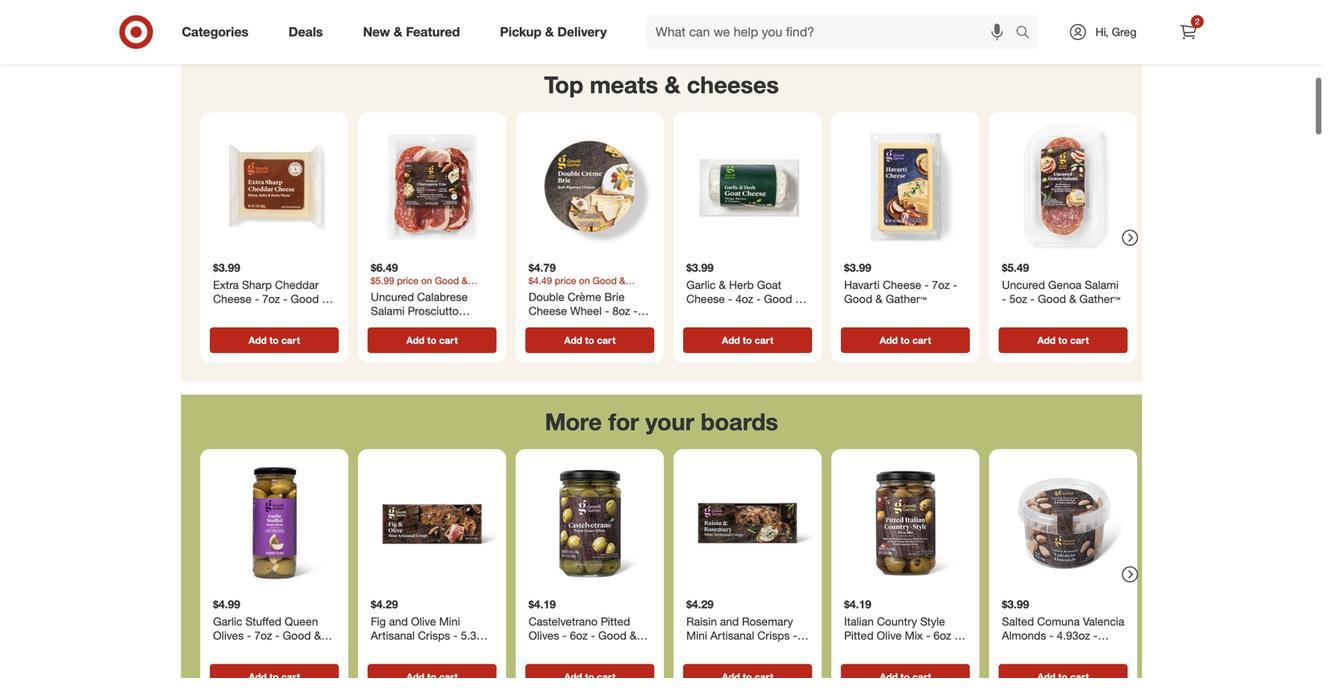 Task type: vqa. For each thing, say whether or not it's contained in the screenshot.
6th CART from the right
yes



Task type: describe. For each thing, give the bounding box(es) containing it.
more
[[545, 408, 602, 436]]

double crème brie cheese wheel - 8oz - good & gather™ image
[[522, 119, 658, 254]]

olive inside $4.19 italian country style pitted olive mix - 6oz - good & gather™
[[877, 629, 902, 643]]

good inside $4.29 raisin and rosemary mini artisanal crisps - 5.3oz - good & gather™
[[724, 643, 753, 657]]

add to cart button for havarti cheese - 7oz - good & gather™
[[841, 328, 970, 353]]

add for havarti cheese - 7oz - good & gather™
[[880, 334, 898, 346]]

salami
[[1085, 278, 1119, 292]]

and for rosemary
[[720, 615, 739, 629]]

cart for double crème brie cheese wheel - 8oz - good & gather™
[[597, 334, 616, 346]]

delivery
[[558, 24, 607, 40]]

cart for uncured genoa salami - 5oz - good & gather™
[[1070, 334, 1089, 346]]

$4.19 for $4.19 italian country style pitted olive mix - 6oz - good & gather™
[[844, 598, 872, 612]]

pickup & delivery
[[500, 24, 607, 40]]

gather™ inside $3.99 havarti cheese - 7oz - good & gather™
[[886, 292, 927, 306]]

garlic & herb goat cheese - 4oz - good & gather™ image
[[680, 119, 816, 254]]

gather™ inside $5.49 uncured genoa salami - 5oz - good & gather™
[[1080, 292, 1121, 306]]

6oz inside $4.19 italian country style pitted olive mix - 6oz - good & gather™
[[934, 629, 952, 643]]

$4.29 fig and olive mini artisanal crisps - 5.3oz - good & gather™
[[371, 598, 488, 657]]

and for olive
[[389, 615, 408, 629]]

gather™ inside $4.19 castelvetrano pitted olives - 6oz - good & gather™
[[529, 643, 570, 657]]

goat
[[757, 278, 782, 292]]

stuffed
[[246, 615, 282, 629]]

uncured genoa salami - 5oz - good & gather™ image
[[996, 119, 1131, 254]]

italian
[[844, 615, 874, 629]]

& inside $3.99 havarti cheese - 7oz - good & gather™
[[876, 292, 883, 306]]

new & featured link
[[349, 14, 480, 50]]

carousel region containing more for your boards
[[181, 395, 1142, 679]]

garlic for $3.99
[[687, 278, 716, 292]]

$3.99 havarti cheese - 7oz - good & gather™
[[844, 261, 958, 306]]

& inside double crème brie cheese wheel - 8oz - good & gather™
[[560, 318, 567, 332]]

$4.29 for raisin
[[687, 598, 714, 612]]

$6.49 link
[[364, 119, 500, 324]]

uncured calabrese salami prosciutto capocollo tray - 6oz - good & gather™ image
[[364, 119, 500, 254]]

add to cart for havarti cheese - 7oz - good & gather™
[[880, 334, 931, 346]]

add to cart button for uncured genoa salami - 5oz - good & gather™
[[999, 328, 1128, 353]]

7oz for top meats & cheeses
[[262, 292, 280, 306]]

5.3oz for fig and olive mini artisanal crisps - 5.3oz - good & gather™
[[461, 629, 488, 643]]

top
[[544, 71, 584, 99]]

6oz inside $4.19 castelvetrano pitted olives - 6oz - good & gather™
[[570, 629, 588, 643]]

to for garlic & herb goat cheese - 4oz - good & gather™
[[743, 334, 752, 346]]

salted comuna valencia almonds - 4.93oz - good & gather™ image
[[996, 456, 1131, 591]]

to for double crème brie cheese wheel - 8oz - good & gather™
[[585, 334, 594, 346]]

& inside $3.99 salted comuna valencia almonds - 4.93oz - good & gather™
[[1034, 643, 1041, 657]]

$3.99 for $3.99 garlic & herb goat cheese - 4oz - good & gather™
[[687, 261, 714, 275]]

cheese inside $3.99 extra sharp cheddar cheese - 7oz - good & gather™
[[213, 292, 252, 306]]

categories
[[182, 24, 249, 40]]

2 add to cart from the left
[[406, 334, 458, 346]]

$4.99 garlic stuffed queen olives - 7oz - good & gather™
[[213, 598, 321, 657]]

5.3oz for raisin and rosemary mini artisanal crisps - 5.3oz - good & gather™
[[687, 643, 714, 657]]

& inside $5.49 uncured genoa salami - 5oz - good & gather™
[[1070, 292, 1077, 306]]

search button
[[1009, 14, 1047, 53]]

4oz
[[736, 292, 754, 306]]

4.93oz
[[1057, 629, 1090, 643]]

garlic for $4.99
[[213, 615, 242, 629]]

add to cart for extra sharp cheddar cheese - 7oz - good & gather™
[[249, 334, 300, 346]]

$3.99 for $3.99 salted comuna valencia almonds - 4.93oz - good & gather™
[[1002, 598, 1029, 612]]

cart for extra sharp cheddar cheese - 7oz - good & gather™
[[281, 334, 300, 346]]

castelvetrano
[[529, 615, 598, 629]]

italian country style pitted olive mix - 6oz - good & gather™ image
[[838, 456, 973, 591]]

add for garlic & herb goat cheese - 4oz - good & gather™
[[722, 334, 740, 346]]

comuna
[[1037, 615, 1080, 629]]

search
[[1009, 26, 1047, 41]]

extra
[[213, 278, 239, 292]]

wheel
[[570, 304, 602, 318]]

gather™ inside $3.99 garlic & herb goat cheese - 4oz - good & gather™
[[687, 306, 727, 320]]

breads link
[[416, 0, 580, 39]]

2 to from the left
[[427, 334, 437, 346]]

add for double crème brie cheese wheel - 8oz - good & gather™
[[564, 334, 582, 346]]

new & featured
[[363, 24, 460, 40]]

genoa
[[1048, 278, 1082, 292]]

& inside $4.29 raisin and rosemary mini artisanal crisps - 5.3oz - good & gather™
[[756, 643, 763, 657]]

2
[[1195, 16, 1200, 26]]

$3.99 extra sharp cheddar cheese - 7oz - good & gather™
[[213, 261, 329, 320]]

cart for garlic & herb goat cheese - 4oz - good & gather™
[[755, 334, 774, 346]]

cheddar
[[275, 278, 319, 292]]

gather™ inside $4.29 fig and olive mini artisanal crisps - 5.3oz - good & gather™
[[420, 643, 461, 657]]

$5.49 uncured genoa salami - 5oz - good & gather™
[[1002, 261, 1121, 306]]

good inside $4.19 italian country style pitted olive mix - 6oz - good & gather™
[[844, 643, 873, 657]]

categories link
[[168, 14, 269, 50]]

pickup
[[500, 24, 542, 40]]

& inside $4.19 castelvetrano pitted olives - 6oz - good & gather™
[[630, 629, 637, 643]]

& inside $4.99 garlic stuffed queen olives - 7oz - good & gather™
[[314, 629, 321, 643]]

2 cart from the left
[[439, 334, 458, 346]]

2 link
[[1171, 14, 1206, 50]]

vegetables link
[[744, 0, 907, 39]]

2 add from the left
[[406, 334, 425, 346]]

cheeses
[[687, 71, 779, 99]]

crème
[[568, 290, 601, 304]]

to for extra sharp cheddar cheese - 7oz - good & gather™
[[269, 334, 279, 346]]

add for extra sharp cheddar cheese - 7oz - good & gather™
[[249, 334, 267, 346]]

salted
[[1002, 615, 1034, 629]]

add to cart for double crème brie cheese wheel - 8oz - good & gather™
[[564, 334, 616, 346]]

havarti
[[844, 278, 880, 292]]

good inside $3.99 havarti cheese - 7oz - good & gather™
[[844, 292, 873, 306]]



Task type: locate. For each thing, give the bounding box(es) containing it.
cheese inside $3.99 garlic & herb goat cheese - 4oz - good & gather™
[[687, 292, 725, 306]]

more for your boards
[[545, 408, 778, 436]]

7oz for more for your boards
[[254, 629, 272, 643]]

mini left rosemary
[[687, 629, 707, 643]]

3 to from the left
[[585, 334, 594, 346]]

hi, greg
[[1096, 25, 1137, 39]]

4 cart from the left
[[755, 334, 774, 346]]

olive right fig
[[411, 615, 436, 629]]

7oz inside $3.99 extra sharp cheddar cheese - 7oz - good & gather™
[[262, 292, 280, 306]]

artisanal for fig
[[371, 629, 415, 643]]

2 olives from the left
[[529, 629, 559, 643]]

0 horizontal spatial olive
[[411, 615, 436, 629]]

1 cart from the left
[[281, 334, 300, 346]]

1 artisanal from the left
[[371, 629, 415, 643]]

add to cart button for double crème brie cheese wheel - 8oz - good & gather™
[[526, 328, 654, 353]]

havarti cheese - 7oz - good & gather™ image
[[838, 119, 973, 254]]

queen
[[285, 615, 318, 629]]

gather™ inside $4.99 garlic stuffed queen olives - 7oz - good & gather™
[[213, 643, 254, 657]]

1 horizontal spatial $4.29
[[687, 598, 714, 612]]

0 vertical spatial garlic
[[687, 278, 716, 292]]

crisps for olive
[[418, 629, 450, 643]]

2 artisanal from the left
[[711, 629, 755, 643]]

3 cart from the left
[[597, 334, 616, 346]]

2 and from the left
[[720, 615, 739, 629]]

& inside $4.19 italian country style pitted olive mix - 6oz - good & gather™
[[876, 643, 883, 657]]

pitted
[[601, 615, 630, 629], [844, 629, 874, 643]]

almonds
[[1002, 629, 1046, 643]]

1 horizontal spatial pitted
[[844, 629, 874, 643]]

gather™
[[886, 292, 927, 306], [1080, 292, 1121, 306], [213, 306, 254, 320], [687, 306, 727, 320], [570, 318, 611, 332], [213, 643, 254, 657], [420, 643, 461, 657], [529, 643, 570, 657], [766, 643, 807, 657], [886, 643, 927, 657], [1044, 643, 1085, 657]]

&
[[394, 24, 402, 40], [545, 24, 554, 40], [665, 71, 681, 99], [719, 278, 726, 292], [322, 292, 329, 306], [796, 292, 803, 306], [876, 292, 883, 306], [1070, 292, 1077, 306], [560, 318, 567, 332], [314, 629, 321, 643], [630, 629, 637, 643], [410, 643, 417, 657], [756, 643, 763, 657], [876, 643, 883, 657], [1034, 643, 1041, 657]]

6 add to cart from the left
[[1038, 334, 1089, 346]]

1 $4.19 from the left
[[529, 598, 556, 612]]

2 $4.19 from the left
[[844, 598, 872, 612]]

$3.99 inside $3.99 extra sharp cheddar cheese - 7oz - good & gather™
[[213, 261, 240, 275]]

greg
[[1112, 25, 1137, 39]]

garlic left herb
[[687, 278, 716, 292]]

5 add to cart button from the left
[[841, 328, 970, 353]]

crisps inside $4.29 raisin and rosemary mini artisanal crisps - 5.3oz - good & gather™
[[758, 629, 790, 643]]

good inside $5.49 uncured genoa salami - 5oz - good & gather™
[[1038, 292, 1066, 306]]

& inside $4.29 fig and olive mini artisanal crisps - 5.3oz - good & gather™
[[410, 643, 417, 657]]

style
[[920, 615, 945, 629]]

5.3oz inside $4.29 fig and olive mini artisanal crisps - 5.3oz - good & gather™
[[461, 629, 488, 643]]

gather™ inside $3.99 salted comuna valencia almonds - 4.93oz - good & gather™
[[1044, 643, 1085, 657]]

fruits
[[648, 23, 676, 37]]

good inside $3.99 garlic & herb goat cheese - 4oz - good & gather™
[[764, 292, 792, 306]]

$6.49
[[371, 261, 398, 275]]

cart for havarti cheese - 7oz - good & gather™
[[913, 334, 931, 346]]

1 vertical spatial garlic
[[213, 615, 242, 629]]

garlic stuffed queen olives - 7oz - good & gather™ image
[[207, 456, 342, 591]]

mini inside $4.29 raisin and rosemary mini artisanal crisps - 5.3oz - good & gather™
[[687, 629, 707, 643]]

carousel region
[[181, 58, 1142, 395], [181, 395, 1142, 679]]

$3.99 salted comuna valencia almonds - 4.93oz - good & gather™
[[1002, 598, 1125, 657]]

$3.99 for $3.99 havarti cheese - 7oz - good & gather™
[[844, 261, 872, 275]]

deals
[[289, 24, 323, 40]]

1 add to cart button from the left
[[210, 328, 339, 353]]

1 $4.29 from the left
[[371, 598, 398, 612]]

crisps
[[418, 629, 450, 643], [758, 629, 790, 643]]

mix
[[905, 629, 923, 643]]

1 add to cart from the left
[[249, 334, 300, 346]]

good inside $3.99 salted comuna valencia almonds - 4.93oz - good & gather™
[[1002, 643, 1030, 657]]

pitted right castelvetrano
[[601, 615, 630, 629]]

garlic inside $3.99 garlic & herb goat cheese - 4oz - good & gather™
[[687, 278, 716, 292]]

cheese inside $3.99 havarti cheese - 7oz - good & gather™
[[883, 278, 922, 292]]

0 horizontal spatial mini
[[439, 615, 460, 629]]

$3.99 garlic & herb goat cheese - 4oz - good & gather™
[[687, 261, 803, 320]]

3 add from the left
[[564, 334, 582, 346]]

gather™ inside double crème brie cheese wheel - 8oz - good & gather™
[[570, 318, 611, 332]]

gather™ inside $4.29 raisin and rosemary mini artisanal crisps - 5.3oz - good & gather™
[[766, 643, 807, 657]]

garlic down $4.99 on the left
[[213, 615, 242, 629]]

cheese left wheel
[[529, 304, 567, 318]]

6 to from the left
[[1059, 334, 1068, 346]]

featured
[[406, 24, 460, 40]]

pitted inside $4.19 italian country style pitted olive mix - 6oz - good & gather™
[[844, 629, 874, 643]]

1 horizontal spatial mini
[[687, 629, 707, 643]]

uncured
[[1002, 278, 1045, 292]]

1 horizontal spatial crisps
[[758, 629, 790, 643]]

$3.99 inside $3.99 salted comuna valencia almonds - 4.93oz - good & gather™
[[1002, 598, 1029, 612]]

mini for fig and olive mini artisanal crisps - 5.3oz - good & gather™
[[439, 615, 460, 629]]

$3.99
[[213, 261, 240, 275], [687, 261, 714, 275], [844, 261, 872, 275], [1002, 598, 1029, 612]]

raisin
[[687, 615, 717, 629]]

double
[[529, 290, 565, 304]]

cheese left herb
[[687, 292, 725, 306]]

artisanal inside $4.29 raisin and rosemary mini artisanal crisps - 5.3oz - good & gather™
[[711, 629, 755, 643]]

and right fig
[[389, 615, 408, 629]]

pitted left country
[[844, 629, 874, 643]]

0 horizontal spatial crisps
[[418, 629, 450, 643]]

1 6oz from the left
[[570, 629, 588, 643]]

olive inside $4.29 fig and olive mini artisanal crisps - 5.3oz - good & gather™
[[411, 615, 436, 629]]

5 add from the left
[[880, 334, 898, 346]]

olives inside $4.99 garlic stuffed queen olives - 7oz - good & gather™
[[213, 629, 244, 643]]

0 horizontal spatial and
[[389, 615, 408, 629]]

0 horizontal spatial garlic
[[213, 615, 242, 629]]

$4.79
[[529, 261, 556, 275]]

7oz inside $3.99 havarti cheese - 7oz - good & gather™
[[932, 278, 950, 292]]

0 horizontal spatial 6oz
[[570, 629, 588, 643]]

and inside $4.29 fig and olive mini artisanal crisps - 5.3oz - good & gather™
[[389, 615, 408, 629]]

cheese inside double crème brie cheese wheel - 8oz - good & gather™
[[529, 304, 567, 318]]

0 horizontal spatial 5.3oz
[[461, 629, 488, 643]]

herb
[[729, 278, 754, 292]]

rosemary
[[742, 615, 793, 629]]

1 carousel region from the top
[[181, 58, 1142, 395]]

olives inside $4.19 castelvetrano pitted olives - 6oz - good & gather™
[[529, 629, 559, 643]]

new
[[363, 24, 390, 40]]

7oz left queen
[[254, 629, 272, 643]]

5.3oz inside $4.29 raisin and rosemary mini artisanal crisps - 5.3oz - good & gather™
[[687, 643, 714, 657]]

2 6oz from the left
[[934, 629, 952, 643]]

mini for raisin and rosemary mini artisanal crisps - 5.3oz - good & gather™
[[687, 629, 707, 643]]

1 horizontal spatial olives
[[529, 629, 559, 643]]

6 add from the left
[[1038, 334, 1056, 346]]

$4.19 castelvetrano pitted olives - 6oz - good & gather™
[[529, 598, 637, 657]]

top meats & cheeses
[[544, 71, 779, 99]]

for
[[609, 408, 639, 436]]

to for uncured genoa salami - 5oz - good & gather™
[[1059, 334, 1068, 346]]

2 crisps from the left
[[758, 629, 790, 643]]

double crème brie cheese wheel - 8oz - good & gather™
[[529, 290, 638, 332]]

$4.19 up castelvetrano
[[529, 598, 556, 612]]

olive left mix at the right bottom
[[877, 629, 902, 643]]

and
[[389, 615, 408, 629], [720, 615, 739, 629]]

vegetables
[[798, 23, 853, 37]]

7oz right extra at left
[[262, 292, 280, 306]]

cheese left cheddar
[[213, 292, 252, 306]]

$4.99
[[213, 598, 240, 612]]

mini right fig
[[439, 615, 460, 629]]

your
[[646, 408, 694, 436]]

4 add to cart from the left
[[722, 334, 774, 346]]

olives
[[213, 629, 244, 643], [529, 629, 559, 643]]

good inside $4.29 fig and olive mini artisanal crisps - 5.3oz - good & gather™
[[378, 643, 407, 657]]

7oz inside $4.99 garlic stuffed queen olives - 7oz - good & gather™
[[254, 629, 272, 643]]

$3.99 inside $3.99 garlic & herb goat cheese - 4oz - good & gather™
[[687, 261, 714, 275]]

sharp
[[242, 278, 272, 292]]

& inside $3.99 extra sharp cheddar cheese - 7oz - good & gather™
[[322, 292, 329, 306]]

0 horizontal spatial $4.29
[[371, 598, 398, 612]]

$4.29 inside $4.29 raisin and rosemary mini artisanal crisps - 5.3oz - good & gather™
[[687, 598, 714, 612]]

pitted inside $4.19 castelvetrano pitted olives - 6oz - good & gather™
[[601, 615, 630, 629]]

olive
[[411, 615, 436, 629], [877, 629, 902, 643]]

carousel region containing top meats & cheeses
[[181, 58, 1142, 395]]

artisanal inside $4.29 fig and olive mini artisanal crisps - 5.3oz - good & gather™
[[371, 629, 415, 643]]

7oz
[[932, 278, 950, 292], [262, 292, 280, 306], [254, 629, 272, 643]]

crisps inside $4.29 fig and olive mini artisanal crisps - 5.3oz - good & gather™
[[418, 629, 450, 643]]

breads
[[480, 23, 516, 37]]

1 add from the left
[[249, 334, 267, 346]]

$4.29 up raisin in the bottom of the page
[[687, 598, 714, 612]]

hi,
[[1096, 25, 1109, 39]]

0 horizontal spatial olives
[[213, 629, 244, 643]]

6 cart from the left
[[1070, 334, 1089, 346]]

1 horizontal spatial 6oz
[[934, 629, 952, 643]]

4 add from the left
[[722, 334, 740, 346]]

$4.19 italian country style pitted olive mix - 6oz - good & gather™
[[844, 598, 959, 657]]

$4.29 raisin and rosemary mini artisanal crisps - 5.3oz - good & gather™
[[687, 598, 807, 657]]

crisps right raisin in the bottom of the page
[[758, 629, 790, 643]]

boards
[[701, 408, 778, 436]]

1 horizontal spatial 5.3oz
[[687, 643, 714, 657]]

add for uncured genoa salami - 5oz - good & gather™
[[1038, 334, 1056, 346]]

1 olives from the left
[[213, 629, 244, 643]]

$4.19 inside $4.19 castelvetrano pitted olives - 6oz - good & gather™
[[529, 598, 556, 612]]

6oz
[[570, 629, 588, 643], [934, 629, 952, 643]]

0 horizontal spatial pitted
[[601, 615, 630, 629]]

fruits link
[[580, 0, 744, 39]]

0 horizontal spatial $4.19
[[529, 598, 556, 612]]

add
[[249, 334, 267, 346], [406, 334, 425, 346], [564, 334, 582, 346], [722, 334, 740, 346], [880, 334, 898, 346], [1038, 334, 1056, 346]]

add to cart button for garlic & herb goat cheese - 4oz - good & gather™
[[683, 328, 812, 353]]

garlic inside $4.99 garlic stuffed queen olives - 7oz - good & gather™
[[213, 615, 242, 629]]

-
[[925, 278, 929, 292], [953, 278, 958, 292], [255, 292, 259, 306], [283, 292, 288, 306], [728, 292, 733, 306], [757, 292, 761, 306], [1002, 292, 1007, 306], [1031, 292, 1035, 306], [605, 304, 609, 318], [633, 304, 638, 318], [247, 629, 251, 643], [275, 629, 280, 643], [453, 629, 458, 643], [562, 629, 567, 643], [591, 629, 595, 643], [793, 629, 798, 643], [926, 629, 931, 643], [955, 629, 959, 643], [1050, 629, 1054, 643], [1094, 629, 1098, 643], [371, 643, 375, 657], [717, 643, 721, 657]]

$4.19
[[529, 598, 556, 612], [844, 598, 872, 612]]

meats
[[590, 71, 658, 99]]

and inside $4.29 raisin and rosemary mini artisanal crisps - 5.3oz - good & gather™
[[720, 615, 739, 629]]

What can we help you find? suggestions appear below search field
[[646, 14, 1020, 50]]

deals link
[[275, 14, 343, 50]]

1 horizontal spatial artisanal
[[711, 629, 755, 643]]

valencia
[[1083, 615, 1125, 629]]

$5.49
[[1002, 261, 1029, 275]]

$3.99 inside $3.99 havarti cheese - 7oz - good & gather™
[[844, 261, 872, 275]]

1 horizontal spatial olive
[[877, 629, 902, 643]]

fig and olive mini artisanal crisps - 5.3oz - good & gather™ image
[[364, 456, 500, 591]]

good inside $4.19 castelvetrano pitted olives - 6oz - good & gather™
[[598, 629, 627, 643]]

crisps right fig
[[418, 629, 450, 643]]

$4.29 inside $4.29 fig and olive mini artisanal crisps - 5.3oz - good & gather™
[[371, 598, 398, 612]]

artisanal for raisin
[[711, 629, 755, 643]]

1 to from the left
[[269, 334, 279, 346]]

crisps for rosemary
[[758, 629, 790, 643]]

good inside double crème brie cheese wheel - 8oz - good & gather™
[[529, 318, 557, 332]]

2 carousel region from the top
[[181, 395, 1142, 679]]

brie
[[605, 290, 625, 304]]

5 add to cart from the left
[[880, 334, 931, 346]]

$4.19 inside $4.19 italian country style pitted olive mix - 6oz - good & gather™
[[844, 598, 872, 612]]

add to cart for uncured genoa salami - 5oz - good & gather™
[[1038, 334, 1089, 346]]

1 crisps from the left
[[418, 629, 450, 643]]

and right raisin in the bottom of the page
[[720, 615, 739, 629]]

mini inside $4.29 fig and olive mini artisanal crisps - 5.3oz - good & gather™
[[439, 615, 460, 629]]

$4.29 up fig
[[371, 598, 398, 612]]

add to cart button
[[210, 328, 339, 353], [368, 328, 497, 353], [526, 328, 654, 353], [683, 328, 812, 353], [841, 328, 970, 353], [999, 328, 1128, 353]]

0 horizontal spatial artisanal
[[371, 629, 415, 643]]

garlic
[[687, 278, 716, 292], [213, 615, 242, 629]]

gather™ inside $3.99 extra sharp cheddar cheese - 7oz - good & gather™
[[213, 306, 254, 320]]

2 $4.29 from the left
[[687, 598, 714, 612]]

artisanal
[[371, 629, 415, 643], [711, 629, 755, 643]]

castelvetrano pitted olives - 6oz - good & gather™ image
[[522, 456, 658, 591]]

$4.29 for fig
[[371, 598, 398, 612]]

extra sharp cheddar cheese - 7oz - good & gather™ image
[[207, 119, 342, 254]]

$4.19 up italian
[[844, 598, 872, 612]]

8oz
[[612, 304, 630, 318]]

3 add to cart from the left
[[564, 334, 616, 346]]

cheese
[[883, 278, 922, 292], [213, 292, 252, 306], [687, 292, 725, 306], [529, 304, 567, 318]]

good inside $3.99 extra sharp cheddar cheese - 7oz - good & gather™
[[291, 292, 319, 306]]

add to cart button for extra sharp cheddar cheese - 7oz - good & gather™
[[210, 328, 339, 353]]

4 add to cart button from the left
[[683, 328, 812, 353]]

pickup & delivery link
[[486, 14, 627, 50]]

good
[[291, 292, 319, 306], [764, 292, 792, 306], [844, 292, 873, 306], [1038, 292, 1066, 306], [529, 318, 557, 332], [283, 629, 311, 643], [598, 629, 627, 643], [378, 643, 407, 657], [724, 643, 753, 657], [844, 643, 873, 657], [1002, 643, 1030, 657]]

2 add to cart button from the left
[[368, 328, 497, 353]]

3 add to cart button from the left
[[526, 328, 654, 353]]

cheese right havarti
[[883, 278, 922, 292]]

5oz
[[1010, 292, 1028, 306]]

4 to from the left
[[743, 334, 752, 346]]

fig
[[371, 615, 386, 629]]

country
[[877, 615, 917, 629]]

1 horizontal spatial $4.19
[[844, 598, 872, 612]]

$3.99 for $3.99 extra sharp cheddar cheese - 7oz - good & gather™
[[213, 261, 240, 275]]

raisin and rosemary mini artisanal crisps - 5.3oz - good & gather™ image
[[680, 456, 816, 591]]

5 to from the left
[[901, 334, 910, 346]]

cart
[[281, 334, 300, 346], [439, 334, 458, 346], [597, 334, 616, 346], [755, 334, 774, 346], [913, 334, 931, 346], [1070, 334, 1089, 346]]

1 horizontal spatial garlic
[[687, 278, 716, 292]]

6 add to cart button from the left
[[999, 328, 1128, 353]]

$4.19 for $4.19 castelvetrano pitted olives - 6oz - good & gather™
[[529, 598, 556, 612]]

5 cart from the left
[[913, 334, 931, 346]]

5.3oz
[[461, 629, 488, 643], [687, 643, 714, 657]]

1 and from the left
[[389, 615, 408, 629]]

7oz left 5oz
[[932, 278, 950, 292]]

to for havarti cheese - 7oz - good & gather™
[[901, 334, 910, 346]]

to
[[269, 334, 279, 346], [427, 334, 437, 346], [585, 334, 594, 346], [743, 334, 752, 346], [901, 334, 910, 346], [1059, 334, 1068, 346]]

gather™ inside $4.19 italian country style pitted olive mix - 6oz - good & gather™
[[886, 643, 927, 657]]

$4.29
[[371, 598, 398, 612], [687, 598, 714, 612]]

add to cart for garlic & herb goat cheese - 4oz - good & gather™
[[722, 334, 774, 346]]

good inside $4.99 garlic stuffed queen olives - 7oz - good & gather™
[[283, 629, 311, 643]]

1 horizontal spatial and
[[720, 615, 739, 629]]



